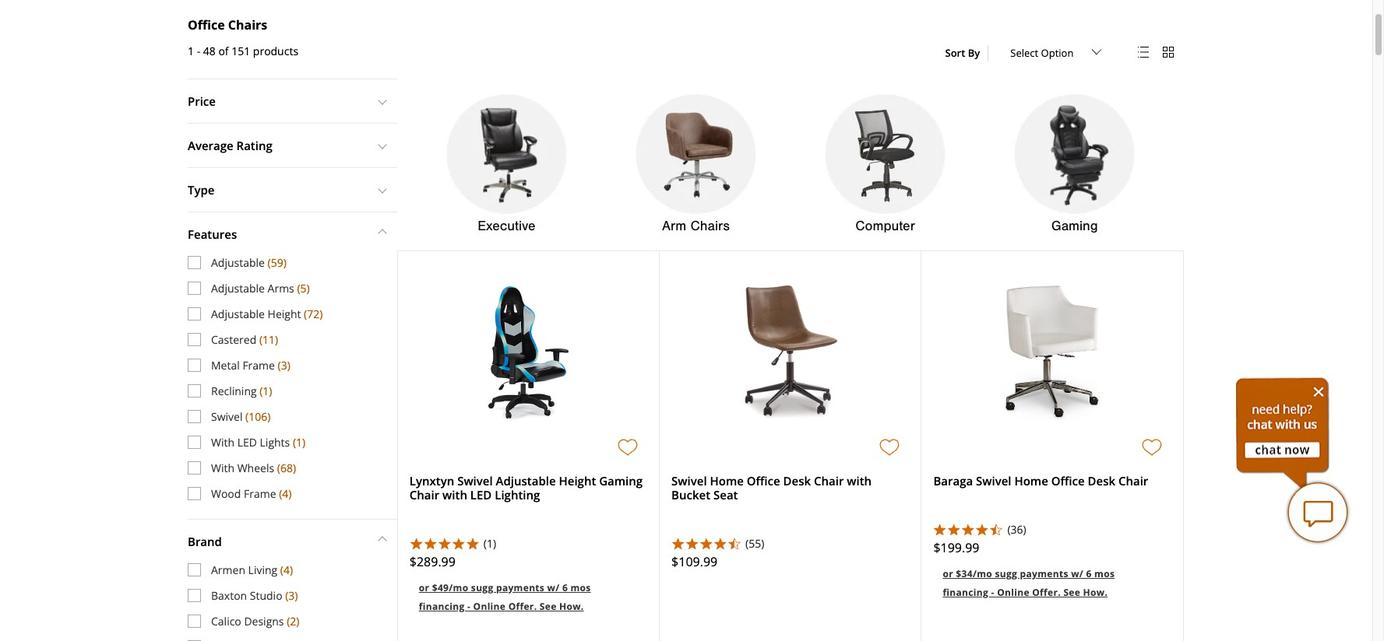 Task type: describe. For each thing, give the bounding box(es) containing it.
select option
[[1011, 46, 1074, 60]]

2 home from the left
[[1015, 474, 1049, 489]]

chair for $289.99
[[410, 488, 440, 503]]

or $49/mo sugg payments w/ 6 mos financing - online offer. see how.
[[419, 582, 591, 614]]

1 - 48 of 151 products
[[188, 43, 298, 58]]

$49/mo
[[432, 582, 469, 595]]

office chair program home office desk chair, , large image
[[741, 284, 840, 424]]

- for $199.99
[[991, 586, 995, 600]]

of
[[218, 43, 229, 58]]

(1) link
[[484, 537, 648, 553]]

or for $289.99
[[419, 582, 430, 595]]

lights
[[260, 435, 290, 450]]

baraga home office desk chair, , large image
[[1000, 284, 1105, 424]]

or $49/mo sugg payments w/ 6 mos financing - online offer. see how. button
[[410, 569, 648, 625]]

wood
[[211, 487, 241, 502]]

adjustable arms (5)
[[211, 281, 310, 296]]

sort by
[[945, 46, 980, 60]]

option
[[1041, 46, 1074, 60]]

6 for $199.99
[[1086, 568, 1092, 581]]

lynxtyn swivel adjustable height gaming chair with led lighting
[[410, 474, 643, 503]]

$199.99
[[934, 540, 980, 557]]

(5)
[[297, 281, 310, 296]]

adjustable for adjustable
[[211, 255, 265, 270]]

by
[[968, 46, 980, 60]]

sort
[[945, 46, 966, 60]]

living
[[248, 563, 278, 578]]

dialogue message for liveperson image
[[1236, 378, 1330, 490]]

2 horizontal spatial (1)
[[484, 537, 496, 551]]

0 horizontal spatial led
[[237, 435, 257, 450]]

with wheels (68)
[[211, 461, 296, 476]]

mos for $199.99
[[1095, 568, 1115, 581]]

with inside the "swivel home office desk chair with bucket seat"
[[847, 474, 872, 489]]

arms
[[268, 281, 294, 296]]

chair inside the "swivel home office desk chair with bucket seat"
[[814, 474, 844, 489]]

offer. for $199.99
[[1032, 586, 1061, 600]]

lynxtyn swivel adjustable height gaming chair with led lighting link
[[410, 474, 643, 503]]

w/ for $199.99
[[1071, 568, 1084, 581]]

(72)
[[304, 307, 323, 322]]

1 horizontal spatial (1)
[[293, 435, 306, 450]]

studio
[[250, 589, 282, 604]]

(2)
[[287, 615, 300, 629]]

rating
[[237, 138, 273, 153]]

sugg for $199.99
[[995, 568, 1018, 581]]

offer. for $289.99
[[508, 600, 537, 614]]

office inside the "swivel home office desk chair with bucket seat"
[[747, 474, 780, 489]]

adjustable for adjustable arms
[[211, 281, 265, 296]]

how. for $199.99
[[1083, 586, 1108, 600]]

2 horizontal spatial office
[[1052, 474, 1085, 489]]

(11)
[[259, 332, 278, 347]]

bucket
[[672, 488, 711, 503]]

gaming
[[599, 474, 643, 489]]

chat bubble mobile view image
[[1287, 482, 1349, 545]]

brand
[[188, 534, 222, 550]]

(4) for armen living (4)
[[280, 563, 293, 578]]

$34/mo
[[956, 568, 993, 581]]

(55)
[[746, 537, 765, 551]]

- for $289.99
[[467, 600, 471, 614]]

chairs
[[228, 17, 267, 34]]

1 - 48 of 151 products region
[[188, 39, 298, 64]]

1
[[188, 43, 194, 58]]

metal
[[211, 358, 240, 373]]

baxton
[[211, 589, 247, 604]]

designs
[[244, 615, 284, 629]]

adjustable for adjustable height
[[211, 307, 265, 322]]

2 desk from the left
[[1088, 474, 1116, 489]]

or $34/mo sugg payments w/ 6 mos financing - online offer. see how. button
[[934, 555, 1172, 611]]

frame for metal
[[243, 358, 275, 373]]

48
[[203, 43, 216, 58]]

see for $289.99
[[540, 600, 557, 614]]

grid view icon image
[[1163, 47, 1174, 58]]

mos for $289.99
[[571, 582, 591, 595]]

swivel down reclining
[[211, 410, 243, 424]]

average
[[188, 138, 234, 153]]

(36)
[[1008, 523, 1027, 537]]

swivel (106)
[[211, 410, 271, 424]]

with for with led lights (1)
[[211, 435, 235, 450]]

castered
[[211, 332, 257, 347]]

(68)
[[277, 461, 296, 476]]

office chairs
[[188, 17, 267, 34]]

frame for wood
[[244, 487, 276, 502]]

0 horizontal spatial (1)
[[260, 384, 272, 399]]

wood frame (4)
[[211, 487, 292, 502]]



Task type: vqa. For each thing, say whether or not it's contained in the screenshot.
BEDGEAR LEVEL 2.0 PILLOW Link
no



Task type: locate. For each thing, give the bounding box(es) containing it.
1 vertical spatial see
[[540, 600, 557, 614]]

height left gaming
[[559, 474, 596, 489]]

(3) right "studio" at the bottom left of the page
[[285, 589, 298, 604]]

online for $289.99
[[473, 600, 506, 614]]

swivel right lynxtyn
[[457, 474, 493, 489]]

0 horizontal spatial financing
[[419, 600, 465, 614]]

how. down (36) 'link'
[[1083, 586, 1108, 600]]

how. inside the or $49/mo sugg payments w/ 6 mos financing - online offer. see how.
[[559, 600, 584, 614]]

or inside the or $49/mo sugg payments w/ 6 mos financing - online offer. see how.
[[419, 582, 430, 595]]

baraga swivel home office desk chair link
[[934, 474, 1149, 489]]

sugg inside the or $49/mo sugg payments w/ 6 mos financing - online offer. see how.
[[471, 582, 494, 595]]

1 vertical spatial 6
[[562, 582, 568, 595]]

2 with from the top
[[211, 461, 235, 476]]

1 horizontal spatial payments
[[1020, 568, 1069, 581]]

w/ inside or $34/mo sugg payments w/ 6 mos financing - online offer. see how.
[[1071, 568, 1084, 581]]

- down "$49/mo"
[[467, 600, 471, 614]]

- inside or $34/mo sugg payments w/ 6 mos financing - online offer. see how.
[[991, 586, 995, 600]]

0 vertical spatial offer.
[[1032, 586, 1061, 600]]

payments down (1) link
[[496, 582, 545, 595]]

w/ down (36) 'link'
[[1071, 568, 1084, 581]]

payments
[[1020, 568, 1069, 581], [496, 582, 545, 595]]

height inside lynxtyn swivel adjustable height gaming chair with led lighting
[[559, 474, 596, 489]]

1 with from the top
[[211, 435, 235, 450]]

(36) link
[[1008, 523, 1172, 539]]

0 horizontal spatial desk
[[783, 474, 811, 489]]

1 vertical spatial height
[[559, 474, 596, 489]]

0 horizontal spatial chair
[[410, 488, 440, 503]]

online
[[997, 586, 1030, 600], [473, 600, 506, 614]]

(3) for metal frame (3)
[[278, 358, 290, 373]]

(3) down the (11)
[[278, 358, 290, 373]]

1 horizontal spatial height
[[559, 474, 596, 489]]

151
[[232, 43, 250, 58]]

1 horizontal spatial office
[[747, 474, 780, 489]]

financing down "$49/mo"
[[419, 600, 465, 614]]

or left "$49/mo"
[[419, 582, 430, 595]]

see
[[1064, 586, 1081, 600], [540, 600, 557, 614]]

see inside the or $49/mo sugg payments w/ 6 mos financing - online offer. see how.
[[540, 600, 557, 614]]

0 vertical spatial 6
[[1086, 568, 1092, 581]]

desk up (36) 'link'
[[1088, 474, 1116, 489]]

see for $199.99
[[1064, 586, 1081, 600]]

payments inside the or $49/mo sugg payments w/ 6 mos financing - online offer. see how.
[[496, 582, 545, 595]]

0 vertical spatial (4)
[[279, 487, 292, 502]]

2 horizontal spatial chair
[[1119, 474, 1149, 489]]

offer.
[[1032, 586, 1061, 600], [508, 600, 537, 614]]

or
[[943, 568, 954, 581], [419, 582, 430, 595]]

-
[[197, 43, 200, 58], [991, 586, 995, 600], [467, 600, 471, 614]]

0 horizontal spatial home
[[710, 474, 744, 489]]

0 vertical spatial (1)
[[260, 384, 272, 399]]

w/ for $289.99
[[547, 582, 560, 595]]

payments for $289.99
[[496, 582, 545, 595]]

5.0 image
[[410, 537, 480, 550]]

- right 1 on the top of page
[[197, 43, 200, 58]]

1 vertical spatial or
[[419, 582, 430, 595]]

sugg right $34/mo
[[995, 568, 1018, 581]]

calico designs (2)
[[211, 615, 300, 629]]

offer. down (1) link
[[508, 600, 537, 614]]

with inside lynxtyn swivel adjustable height gaming chair with led lighting
[[443, 488, 467, 503]]

4.6 image
[[934, 523, 1004, 536]]

0 horizontal spatial office
[[188, 17, 225, 34]]

0 vertical spatial with
[[211, 435, 235, 450]]

reclining
[[211, 384, 257, 399]]

online down the (36)
[[997, 586, 1030, 600]]

with up 'wood'
[[211, 461, 235, 476]]

list view icon image
[[1139, 47, 1149, 58]]

0 horizontal spatial or
[[419, 582, 430, 595]]

calico
[[211, 615, 241, 629]]

(1) right 5.0 image
[[484, 537, 496, 551]]

sugg
[[995, 568, 1018, 581], [471, 582, 494, 595]]

0 horizontal spatial offer.
[[508, 600, 537, 614]]

online inside or $34/mo sugg payments w/ 6 mos financing - online offer. see how.
[[997, 586, 1030, 600]]

1 horizontal spatial financing
[[943, 586, 989, 600]]

0 vertical spatial mos
[[1095, 568, 1115, 581]]

0 horizontal spatial sugg
[[471, 582, 494, 595]]

0 horizontal spatial online
[[473, 600, 506, 614]]

0 horizontal spatial payments
[[496, 582, 545, 595]]

(3) for baxton studio (3)
[[285, 589, 298, 604]]

adjustable up (1) link
[[496, 474, 556, 489]]

1 vertical spatial led
[[470, 488, 492, 503]]

online inside the or $49/mo sugg payments w/ 6 mos financing - online offer. see how.
[[473, 600, 506, 614]]

0 vertical spatial sugg
[[995, 568, 1018, 581]]

- inside region
[[197, 43, 200, 58]]

how. for $289.99
[[559, 600, 584, 614]]

financing inside or $34/mo sugg payments w/ 6 mos financing - online offer. see how.
[[943, 586, 989, 600]]

offer. inside the or $49/mo sugg payments w/ 6 mos financing - online offer. see how.
[[508, 600, 537, 614]]

1 horizontal spatial 6
[[1086, 568, 1092, 581]]

or inside or $34/mo sugg payments w/ 6 mos financing - online offer. see how.
[[943, 568, 954, 581]]

home up 4.5 image
[[710, 474, 744, 489]]

4.5 image
[[672, 537, 742, 550]]

1 horizontal spatial sugg
[[995, 568, 1018, 581]]

0 vertical spatial see
[[1064, 586, 1081, 600]]

how. down (1) link
[[559, 600, 584, 614]]

swivel home office desk chair with bucket seat link
[[672, 474, 872, 503]]

offer. inside or $34/mo sugg payments w/ 6 mos financing - online offer. see how.
[[1032, 586, 1061, 600]]

select
[[1011, 46, 1039, 60]]

adjustable up the castered
[[211, 307, 265, 322]]

see inside or $34/mo sugg payments w/ 6 mos financing - online offer. see how.
[[1064, 586, 1081, 600]]

1 vertical spatial frame
[[244, 487, 276, 502]]

lynxtyn home office desk chair, , large image
[[485, 284, 572, 424]]

1 horizontal spatial online
[[997, 586, 1030, 600]]

(106)
[[245, 410, 271, 424]]

payments for $199.99
[[1020, 568, 1069, 581]]

0 vertical spatial frame
[[243, 358, 275, 373]]

chair up (36) 'link'
[[1119, 474, 1149, 489]]

sugg right "$49/mo"
[[471, 582, 494, 595]]

office up (36) 'link'
[[1052, 474, 1085, 489]]

1 vertical spatial payments
[[496, 582, 545, 595]]

1 vertical spatial online
[[473, 600, 506, 614]]

see down (1) link
[[540, 600, 557, 614]]

led inside lynxtyn swivel adjustable height gaming chair with led lighting
[[470, 488, 492, 503]]

1 vertical spatial offer.
[[508, 600, 537, 614]]

2 horizontal spatial -
[[991, 586, 995, 600]]

mos inside or $34/mo sugg payments w/ 6 mos financing - online offer. see how.
[[1095, 568, 1115, 581]]

(3)
[[278, 358, 290, 373], [285, 589, 298, 604]]

financing for $289.99
[[419, 600, 465, 614]]

0 vertical spatial led
[[237, 435, 257, 450]]

frame down the (11)
[[243, 358, 275, 373]]

swivel left seat
[[672, 474, 707, 489]]

led
[[237, 435, 257, 450], [470, 488, 492, 503]]

0 vertical spatial (3)
[[278, 358, 290, 373]]

with up 5.0 image
[[443, 488, 467, 503]]

payments down the (36)
[[1020, 568, 1069, 581]]

lynxtyn
[[410, 474, 454, 489]]

0 vertical spatial online
[[997, 586, 1030, 600]]

0 horizontal spatial height
[[268, 307, 301, 322]]

swivel right baraga
[[976, 474, 1012, 489]]

6 inside the or $49/mo sugg payments w/ 6 mos financing - online offer. see how.
[[562, 582, 568, 595]]

2 vertical spatial -
[[467, 600, 471, 614]]

1 horizontal spatial chair
[[814, 474, 844, 489]]

(1) up (106)
[[260, 384, 272, 399]]

(1) right lights
[[293, 435, 306, 450]]

with down swivel (106)
[[211, 435, 235, 450]]

1 horizontal spatial desk
[[1088, 474, 1116, 489]]

6 inside or $34/mo sugg payments w/ 6 mos financing - online offer. see how.
[[1086, 568, 1092, 581]]

1 vertical spatial (3)
[[285, 589, 298, 604]]

baraga swivel home office desk chair
[[934, 474, 1149, 489]]

office up the 48
[[188, 17, 225, 34]]

with for with wheels (68)
[[211, 461, 235, 476]]

adjustable height (72)
[[211, 307, 323, 322]]

adjustable
[[211, 255, 265, 270], [211, 281, 265, 296], [211, 307, 265, 322], [496, 474, 556, 489]]

(4)
[[279, 487, 292, 502], [280, 563, 293, 578]]

swivel inside the "swivel home office desk chair with bucket seat"
[[672, 474, 707, 489]]

0 vertical spatial payments
[[1020, 568, 1069, 581]]

swivel home office desk chair with bucket seat
[[672, 474, 872, 503]]

mos inside the or $49/mo sugg payments w/ 6 mos financing - online offer. see how.
[[571, 582, 591, 595]]

office right seat
[[747, 474, 780, 489]]

with up (55) link at bottom
[[847, 474, 872, 489]]

type
[[188, 182, 215, 198]]

1 horizontal spatial led
[[470, 488, 492, 503]]

mos down (1) link
[[571, 582, 591, 595]]

or left $34/mo
[[943, 568, 954, 581]]

adjustable down adjustable (59)
[[211, 281, 265, 296]]

frame
[[243, 358, 275, 373], [244, 487, 276, 502]]

products
[[253, 43, 298, 58]]

adjustable up adjustable arms (5)
[[211, 255, 265, 270]]

adjustable inside lynxtyn swivel adjustable height gaming chair with led lighting
[[496, 474, 556, 489]]

1 vertical spatial mos
[[571, 582, 591, 595]]

metal frame (3)
[[211, 358, 290, 373]]

1 vertical spatial how.
[[559, 600, 584, 614]]

w/
[[1071, 568, 1084, 581], [547, 582, 560, 595]]

online for $199.99
[[997, 586, 1030, 600]]

1 horizontal spatial offer.
[[1032, 586, 1061, 600]]

1 vertical spatial w/
[[547, 582, 560, 595]]

or $34/mo sugg payments w/ 6 mos financing - online offer. see how.
[[943, 568, 1115, 600]]

1 desk from the left
[[783, 474, 811, 489]]

frame down wheels
[[244, 487, 276, 502]]

1 vertical spatial (4)
[[280, 563, 293, 578]]

0 vertical spatial height
[[268, 307, 301, 322]]

online down 5.0 image
[[473, 600, 506, 614]]

see down (36) 'link'
[[1064, 586, 1081, 600]]

financing for $199.99
[[943, 586, 989, 600]]

sugg for $289.99
[[471, 582, 494, 595]]

how.
[[1083, 586, 1108, 600], [559, 600, 584, 614]]

0 horizontal spatial mos
[[571, 582, 591, 595]]

1 vertical spatial sugg
[[471, 582, 494, 595]]

features
[[188, 227, 237, 242]]

0 vertical spatial -
[[197, 43, 200, 58]]

0 horizontal spatial see
[[540, 600, 557, 614]]

1 horizontal spatial home
[[1015, 474, 1049, 489]]

1 horizontal spatial -
[[467, 600, 471, 614]]

0 vertical spatial how.
[[1083, 586, 1108, 600]]

1 horizontal spatial w/
[[1071, 568, 1084, 581]]

(55) link
[[746, 537, 910, 553]]

6 down (36) 'link'
[[1086, 568, 1092, 581]]

1 home from the left
[[710, 474, 744, 489]]

$289.99
[[410, 554, 456, 571]]

(4) right the living
[[280, 563, 293, 578]]

price
[[188, 93, 216, 109]]

with led lights (1)
[[211, 435, 306, 450]]

financing
[[943, 586, 989, 600], [419, 600, 465, 614]]

how. inside or $34/mo sugg payments w/ 6 mos financing - online offer. see how.
[[1083, 586, 1108, 600]]

home inside the "swivel home office desk chair with bucket seat"
[[710, 474, 744, 489]]

baxton studio (3)
[[211, 589, 298, 604]]

(59)
[[268, 255, 287, 270]]

1 horizontal spatial how.
[[1083, 586, 1108, 600]]

1 vertical spatial (1)
[[293, 435, 306, 450]]

mos down (36) 'link'
[[1095, 568, 1115, 581]]

home office chairs image
[[397, 78, 1184, 251]]

seat
[[714, 488, 738, 503]]

chair
[[814, 474, 844, 489], [1119, 474, 1149, 489], [410, 488, 440, 503]]

6
[[1086, 568, 1092, 581], [562, 582, 568, 595]]

6 for $289.99
[[562, 582, 568, 595]]

0 vertical spatial financing
[[943, 586, 989, 600]]

chair for $199.99
[[1119, 474, 1149, 489]]

1 horizontal spatial with
[[847, 474, 872, 489]]

$109.99
[[672, 554, 718, 571]]

with
[[211, 435, 235, 450], [211, 461, 235, 476]]

led down swivel (106)
[[237, 435, 257, 450]]

led left lighting
[[470, 488, 492, 503]]

0 horizontal spatial how.
[[559, 600, 584, 614]]

home up the (36)
[[1015, 474, 1049, 489]]

(4) for wood frame (4)
[[279, 487, 292, 502]]

2 vertical spatial (1)
[[484, 537, 496, 551]]

sugg inside or $34/mo sugg payments w/ 6 mos financing - online offer. see how.
[[995, 568, 1018, 581]]

with
[[847, 474, 872, 489], [443, 488, 467, 503]]

- inside the or $49/mo sugg payments w/ 6 mos financing - online offer. see how.
[[467, 600, 471, 614]]

mos
[[1095, 568, 1115, 581], [571, 582, 591, 595]]

6 down (1) link
[[562, 582, 568, 595]]

1 vertical spatial financing
[[419, 600, 465, 614]]

payments inside or $34/mo sugg payments w/ 6 mos financing - online offer. see how.
[[1020, 568, 1069, 581]]

office
[[188, 17, 225, 34], [747, 474, 780, 489], [1052, 474, 1085, 489]]

1 horizontal spatial mos
[[1095, 568, 1115, 581]]

reclining (1)
[[211, 384, 272, 399]]

chair up 5.0 image
[[410, 488, 440, 503]]

baraga
[[934, 474, 973, 489]]

0 horizontal spatial w/
[[547, 582, 560, 595]]

1 vertical spatial with
[[211, 461, 235, 476]]

height
[[268, 307, 301, 322], [559, 474, 596, 489]]

(1)
[[260, 384, 272, 399], [293, 435, 306, 450], [484, 537, 496, 551]]

financing down $34/mo
[[943, 586, 989, 600]]

home
[[710, 474, 744, 489], [1015, 474, 1049, 489]]

desk up (55) link at bottom
[[783, 474, 811, 489]]

chair up (55) link at bottom
[[814, 474, 844, 489]]

1 horizontal spatial see
[[1064, 586, 1081, 600]]

w/ inside the or $49/mo sugg payments w/ 6 mos financing - online offer. see how.
[[547, 582, 560, 595]]

armen
[[211, 563, 245, 578]]

0 vertical spatial w/
[[1071, 568, 1084, 581]]

adjustable (59)
[[211, 255, 287, 270]]

financing inside the or $49/mo sugg payments w/ 6 mos financing - online offer. see how.
[[419, 600, 465, 614]]

desk inside the "swivel home office desk chair with bucket seat"
[[783, 474, 811, 489]]

swivel inside lynxtyn swivel adjustable height gaming chair with led lighting
[[457, 474, 493, 489]]

offer. down (36) 'link'
[[1032, 586, 1061, 600]]

average rating
[[188, 138, 273, 153]]

(4) down (68)
[[279, 487, 292, 502]]

0 horizontal spatial 6
[[562, 582, 568, 595]]

wheels
[[237, 461, 274, 476]]

0 horizontal spatial with
[[443, 488, 467, 503]]

height down arms
[[268, 307, 301, 322]]

chair inside lynxtyn swivel adjustable height gaming chair with led lighting
[[410, 488, 440, 503]]

or for $199.99
[[943, 568, 954, 581]]

lighting
[[495, 488, 540, 503]]

0 vertical spatial or
[[943, 568, 954, 581]]

0 horizontal spatial -
[[197, 43, 200, 58]]

1 horizontal spatial or
[[943, 568, 954, 581]]

castered (11)
[[211, 332, 278, 347]]

- down $34/mo
[[991, 586, 995, 600]]

armen living (4)
[[211, 563, 293, 578]]

1 vertical spatial -
[[991, 586, 995, 600]]

w/ down (1) link
[[547, 582, 560, 595]]



